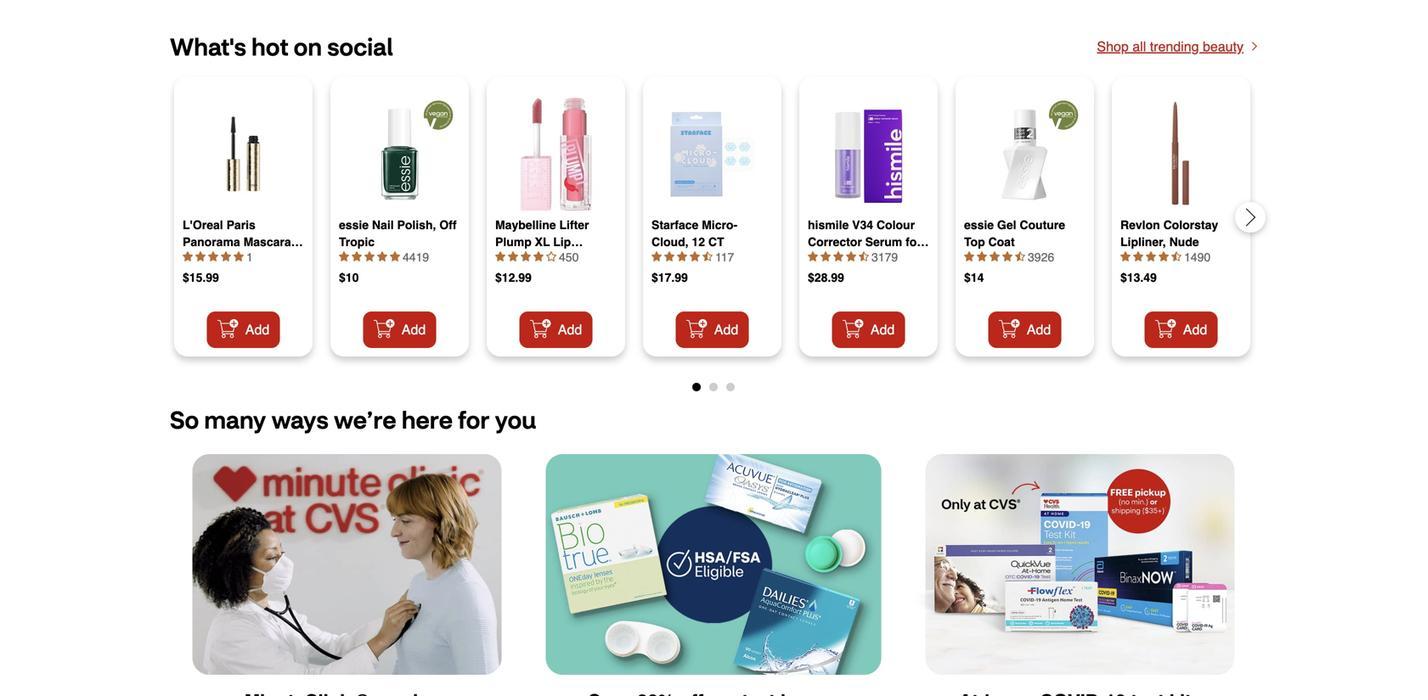 Task type: locate. For each thing, give the bounding box(es) containing it.
star outline image
[[546, 251, 557, 262]]

add button for $10
[[363, 312, 437, 349]]

$15.99
[[183, 271, 219, 285]]

add
[[245, 322, 270, 338], [402, 322, 426, 338], [558, 322, 582, 338], [715, 322, 739, 338], [871, 322, 895, 338], [1027, 322, 1052, 338], [1184, 322, 1208, 338]]

add button for $13.49
[[1145, 312, 1218, 349]]

for
[[458, 405, 490, 435]]

add down 3179
[[871, 322, 895, 338]]

so many ways we're here for you heading
[[170, 405, 1258, 435]]

star half image left 3179
[[859, 251, 869, 262]]

shop all trending beauty link
[[1098, 39, 1258, 54]]

4 add button from the left
[[676, 312, 749, 349]]

add down 1490
[[1184, 322, 1208, 338]]

5 add from the left
[[871, 322, 895, 338]]

3 add button from the left
[[520, 312, 593, 349]]

add button down the $15.99 in the top left of the page
[[207, 312, 280, 349]]

1 star filled image from the left
[[221, 251, 231, 262]]

11 star filled image from the left
[[808, 251, 818, 262]]

17 star filled image from the left
[[1003, 251, 1013, 262]]

$17.99
[[652, 271, 688, 285]]

add button for $12.99
[[520, 312, 593, 349]]

14 star filled image from the left
[[846, 251, 857, 262]]

add button down 3926
[[989, 312, 1062, 349]]

so many ways we're here for you
[[170, 405, 536, 435]]

add button for $17.99
[[676, 312, 749, 349]]

here
[[402, 405, 453, 435]]

8 star filled image from the left
[[652, 251, 662, 262]]

1 horizontal spatial star half image
[[1172, 251, 1182, 262]]

4 add from the left
[[715, 322, 739, 338]]

star half image
[[1016, 251, 1026, 262], [1172, 251, 1182, 262]]

star half image
[[703, 251, 713, 262], [859, 251, 869, 262]]

$12.99
[[495, 271, 532, 285]]

1 star filled image from the left
[[183, 251, 193, 262]]

4419
[[403, 251, 429, 264]]

2 star filled image from the left
[[234, 251, 244, 262]]

star half image left 1490
[[1172, 251, 1182, 262]]

all
[[1133, 39, 1147, 54]]

2 star half image from the left
[[1172, 251, 1182, 262]]

5 add button from the left
[[832, 312, 906, 349]]

star half image left 117
[[703, 251, 713, 262]]

1 star half image from the left
[[1016, 251, 1026, 262]]

we're
[[334, 405, 397, 435]]

add button for $28.99
[[832, 312, 906, 349]]

1 horizontal spatial star half image
[[859, 251, 869, 262]]

add button
[[207, 312, 280, 349], [363, 312, 437, 349], [520, 312, 593, 349], [676, 312, 749, 349], [832, 312, 906, 349], [989, 312, 1062, 349], [1145, 312, 1218, 349]]

add for $15.99
[[245, 322, 270, 338]]

2 add button from the left
[[363, 312, 437, 349]]

0 horizontal spatial star half image
[[1016, 251, 1026, 262]]

450
[[559, 251, 579, 264]]

6 add from the left
[[1027, 322, 1052, 338]]

5 star filled image from the left
[[508, 251, 518, 262]]

1 add button from the left
[[207, 312, 280, 349]]

add button down $12.99
[[520, 312, 593, 349]]

star half image for 3926
[[1016, 251, 1026, 262]]

19 star filled image from the left
[[1134, 251, 1144, 262]]

add down 117
[[715, 322, 739, 338]]

15 star filled image from the left
[[965, 251, 975, 262]]

shop all trending beauty
[[1098, 39, 1244, 54]]

10 star filled image from the left
[[1159, 251, 1169, 262]]

add button for $15.99
[[207, 312, 280, 349]]

minuteclinic at cvs and practitioner checking a patient's vital signs image
[[179, 455, 515, 676]]

add button down 4419
[[363, 312, 437, 349]]

0 horizontal spatial star half image
[[703, 251, 713, 262]]

6 star filled image from the left
[[390, 251, 400, 262]]

2 add from the left
[[402, 322, 426, 338]]

add down 450
[[558, 322, 582, 338]]

hot
[[252, 31, 289, 62]]

add down 3926
[[1027, 322, 1052, 338]]

12 star filled image from the left
[[821, 251, 831, 262]]

star half image left 3926
[[1016, 251, 1026, 262]]

10 star filled image from the left
[[690, 251, 700, 262]]

7 star filled image from the left
[[495, 251, 506, 262]]

add button down the $13.49
[[1145, 312, 1218, 349]]

add down 1 at the top left
[[245, 322, 270, 338]]

add button down $17.99
[[676, 312, 749, 349]]

star filled image
[[183, 251, 193, 262], [195, 251, 206, 262], [208, 251, 218, 262], [365, 251, 375, 262], [508, 251, 518, 262], [521, 251, 531, 262], [534, 251, 544, 262], [677, 251, 688, 262], [977, 251, 988, 262], [1159, 251, 1169, 262]]

117
[[716, 251, 735, 264]]

2 star half image from the left
[[859, 251, 869, 262]]

7 add button from the left
[[1145, 312, 1218, 349]]

1 add from the left
[[245, 322, 270, 338]]

3 star filled image from the left
[[339, 251, 349, 262]]

6 add button from the left
[[989, 312, 1062, 349]]

7 star filled image from the left
[[534, 251, 544, 262]]

7 add from the left
[[1184, 322, 1208, 338]]

add button down $28.99
[[832, 312, 906, 349]]

3 add from the left
[[558, 322, 582, 338]]

star filled image
[[221, 251, 231, 262], [234, 251, 244, 262], [339, 251, 349, 262], [352, 251, 362, 262], [377, 251, 388, 262], [390, 251, 400, 262], [495, 251, 506, 262], [652, 251, 662, 262], [665, 251, 675, 262], [690, 251, 700, 262], [808, 251, 818, 262], [821, 251, 831, 262], [834, 251, 844, 262], [846, 251, 857, 262], [965, 251, 975, 262], [990, 251, 1000, 262], [1003, 251, 1013, 262], [1121, 251, 1131, 262], [1134, 251, 1144, 262], [1147, 251, 1157, 262]]

star half image for 3179
[[859, 251, 869, 262]]

$28.99
[[808, 271, 845, 285]]

ways
[[272, 405, 329, 435]]

1 star half image from the left
[[703, 251, 713, 262]]

add down 4419
[[402, 322, 426, 338]]

4 star filled image from the left
[[352, 251, 362, 262]]

shop
[[1098, 39, 1129, 54]]



Task type: describe. For each thing, give the bounding box(es) containing it.
9 star filled image from the left
[[977, 251, 988, 262]]

add button for $14
[[989, 312, 1062, 349]]

trending
[[1151, 39, 1200, 54]]

social
[[327, 31, 393, 62]]

dailies, acuvue oasys and biotrue contacts, hsa/fsa eligible logo image
[[546, 455, 882, 676]]

what's hot on social element
[[170, 31, 1425, 392]]

you
[[495, 405, 536, 435]]

star half image for 117
[[703, 251, 713, 262]]

9 star filled image from the left
[[665, 251, 675, 262]]

add for $17.99
[[715, 322, 739, 338]]

3179
[[872, 251, 898, 264]]

1490
[[1185, 251, 1211, 264]]

5 star filled image from the left
[[377, 251, 388, 262]]

beauty
[[1203, 39, 1244, 54]]

free pickup (no minimum) or shipping ($35+), cvs health covid-19 test kit, only at cvs, flowflex, and binaxnow covid-19 at-home test kits image
[[913, 455, 1248, 676]]

16 star filled image from the left
[[990, 251, 1000, 262]]

star half image for 1490
[[1172, 251, 1182, 262]]

13 star filled image from the left
[[834, 251, 844, 262]]

what's hot on social
[[170, 31, 393, 62]]

2 star filled image from the left
[[195, 251, 206, 262]]

add for $14
[[1027, 322, 1052, 338]]

add for $12.99
[[558, 322, 582, 338]]

3 star filled image from the left
[[208, 251, 218, 262]]

so
[[170, 405, 199, 435]]

many
[[204, 405, 266, 435]]

add for $28.99
[[871, 322, 895, 338]]

6 star filled image from the left
[[521, 251, 531, 262]]

$13.49
[[1121, 271, 1157, 285]]

3926
[[1028, 251, 1055, 264]]

20 star filled image from the left
[[1147, 251, 1157, 262]]

4 star filled image from the left
[[365, 251, 375, 262]]

add for $13.49
[[1184, 322, 1208, 338]]

add for $10
[[402, 322, 426, 338]]

$14
[[965, 271, 984, 285]]

1
[[246, 251, 253, 264]]

18 star filled image from the left
[[1121, 251, 1131, 262]]

on
[[294, 31, 322, 62]]

$10
[[339, 271, 359, 285]]

8 star filled image from the left
[[677, 251, 688, 262]]

what's
[[170, 31, 246, 62]]



Task type: vqa. For each thing, say whether or not it's contained in the screenshot.
Price $10.79. element
no



